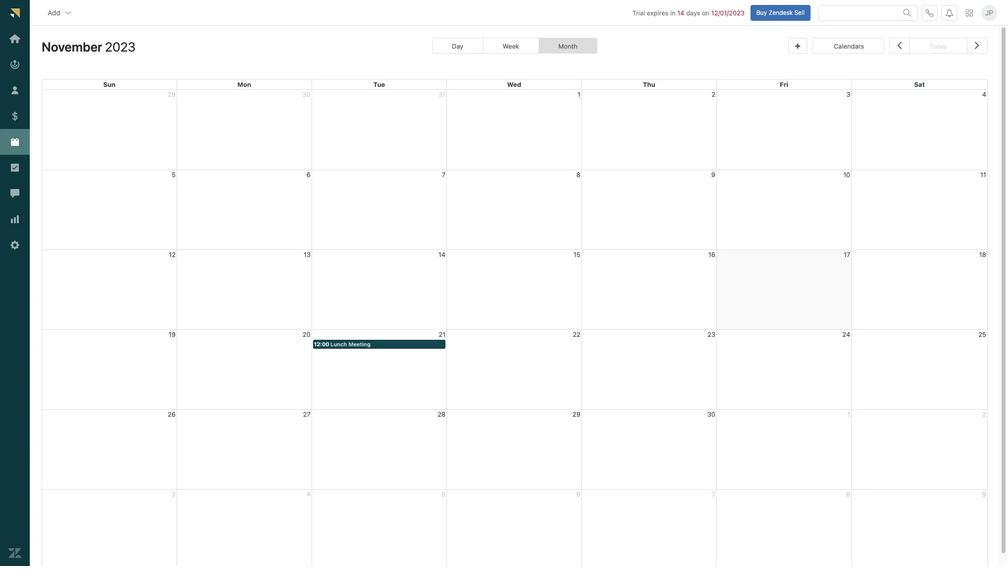 Task type: describe. For each thing, give the bounding box(es) containing it.
trial expires in 14 days on 12/01/2023
[[633, 9, 745, 17]]

0 vertical spatial 14
[[678, 9, 685, 17]]

1 horizontal spatial 9
[[983, 490, 987, 498]]

2023
[[105, 39, 136, 54]]

zendesk products image
[[966, 9, 973, 16]]

28
[[438, 410, 446, 418]]

fri
[[780, 80, 789, 88]]

0 horizontal spatial 5
[[172, 171, 176, 179]]

12:00
[[314, 341, 330, 348]]

1 vertical spatial 29
[[573, 410, 581, 418]]

1 horizontal spatial 2
[[983, 410, 987, 418]]

1 horizontal spatial 4
[[983, 90, 987, 98]]

1 horizontal spatial 5
[[442, 490, 446, 498]]

27
[[303, 410, 311, 418]]

calendars
[[834, 42, 864, 50]]

today
[[930, 42, 948, 50]]

zendesk image
[[8, 547, 21, 560]]

0 horizontal spatial 1
[[578, 90, 581, 98]]

22
[[573, 330, 581, 338]]

24
[[843, 330, 851, 338]]

23
[[708, 330, 716, 338]]

zendesk
[[769, 9, 793, 16]]

21
[[439, 330, 446, 338]]

16
[[709, 250, 716, 258]]

week
[[503, 42, 519, 50]]

0 vertical spatial 30
[[303, 90, 311, 98]]

1 vertical spatial 4
[[307, 490, 311, 498]]

buy zendesk sell
[[757, 9, 805, 16]]

20
[[303, 330, 311, 338]]

jp
[[986, 8, 994, 17]]

angle left image
[[898, 39, 902, 52]]

bell image
[[946, 9, 954, 17]]

in
[[671, 9, 676, 17]]

trial
[[633, 9, 645, 17]]

month
[[559, 42, 578, 50]]

day
[[452, 42, 464, 50]]

meeting
[[349, 341, 371, 348]]

0 horizontal spatial 7
[[442, 171, 446, 179]]

1 vertical spatial 1
[[848, 410, 851, 418]]

lunch
[[331, 341, 347, 348]]

buy
[[757, 9, 767, 16]]



Task type: vqa. For each thing, say whether or not it's contained in the screenshot.
7 to the top
yes



Task type: locate. For each thing, give the bounding box(es) containing it.
0 vertical spatial 2
[[712, 90, 716, 98]]

31
[[439, 90, 446, 98]]

1
[[578, 90, 581, 98], [848, 410, 851, 418]]

1 horizontal spatial 7
[[712, 490, 716, 498]]

sat
[[915, 80, 925, 88]]

1 horizontal spatial 14
[[678, 9, 685, 17]]

14
[[678, 9, 685, 17], [439, 250, 446, 258]]

7
[[442, 171, 446, 179], [712, 490, 716, 498]]

0 vertical spatial 4
[[983, 90, 987, 98]]

1 vertical spatial 6
[[577, 490, 581, 498]]

17
[[844, 250, 851, 258]]

1 vertical spatial 9
[[983, 490, 987, 498]]

18
[[980, 250, 987, 258]]

6
[[307, 171, 311, 179], [577, 490, 581, 498]]

1 vertical spatial 2
[[983, 410, 987, 418]]

0 vertical spatial 6
[[307, 171, 311, 179]]

1 vertical spatial 7
[[712, 490, 716, 498]]

12
[[169, 250, 176, 258]]

0 vertical spatial 3
[[847, 90, 851, 98]]

november
[[42, 39, 102, 54]]

on
[[702, 9, 710, 17]]

thu
[[643, 80, 656, 88]]

1 vertical spatial 3
[[172, 490, 176, 498]]

sell
[[795, 9, 805, 16]]

search image
[[904, 9, 912, 17]]

0 vertical spatial 9
[[712, 171, 716, 179]]

tue
[[374, 80, 385, 88]]

29
[[168, 90, 176, 98], [573, 410, 581, 418]]

0 horizontal spatial 8
[[577, 171, 581, 179]]

1 horizontal spatial 30
[[708, 410, 716, 418]]

0 vertical spatial 7
[[442, 171, 446, 179]]

chevron down image
[[64, 9, 72, 17]]

1 horizontal spatial 1
[[848, 410, 851, 418]]

0 horizontal spatial 2
[[712, 90, 716, 98]]

1 vertical spatial 8
[[847, 490, 851, 498]]

wed
[[507, 80, 521, 88]]

expires
[[647, 9, 669, 17]]

26
[[168, 410, 176, 418]]

1 horizontal spatial 8
[[847, 490, 851, 498]]

0 horizontal spatial 3
[[172, 490, 176, 498]]

19
[[169, 330, 176, 338]]

sun
[[103, 80, 116, 88]]

12:00 lunch meeting
[[314, 341, 371, 348]]

1 horizontal spatial 6
[[577, 490, 581, 498]]

8
[[577, 171, 581, 179], [847, 490, 851, 498]]

1 horizontal spatial 3
[[847, 90, 851, 98]]

12/01/2023
[[712, 9, 745, 17]]

9
[[712, 171, 716, 179], [983, 490, 987, 498]]

1 horizontal spatial 29
[[573, 410, 581, 418]]

jp button
[[982, 5, 998, 21]]

4
[[983, 90, 987, 98], [307, 490, 311, 498]]

add button
[[40, 3, 80, 23]]

0 vertical spatial 8
[[577, 171, 581, 179]]

1 vertical spatial 30
[[708, 410, 716, 418]]

add
[[48, 8, 60, 17]]

0 horizontal spatial 29
[[168, 90, 176, 98]]

15
[[574, 250, 581, 258]]

mon
[[238, 80, 251, 88]]

0 vertical spatial 5
[[172, 171, 176, 179]]

plus image
[[796, 43, 801, 50]]

angle right image
[[975, 39, 980, 52]]

0 horizontal spatial 4
[[307, 490, 311, 498]]

0 vertical spatial 1
[[578, 90, 581, 98]]

10
[[844, 171, 851, 179]]

11
[[981, 171, 987, 179]]

2
[[712, 90, 716, 98], [983, 410, 987, 418]]

1 vertical spatial 14
[[439, 250, 446, 258]]

0 horizontal spatial 6
[[307, 171, 311, 179]]

0 horizontal spatial 30
[[303, 90, 311, 98]]

30
[[303, 90, 311, 98], [708, 410, 716, 418]]

calls image
[[926, 9, 934, 17]]

5
[[172, 171, 176, 179], [442, 490, 446, 498]]

november 2023
[[42, 39, 136, 54]]

buy zendesk sell button
[[751, 5, 811, 21]]

13
[[304, 250, 311, 258]]

days
[[686, 9, 701, 17]]

0 horizontal spatial 9
[[712, 171, 716, 179]]

3
[[847, 90, 851, 98], [172, 490, 176, 498]]

1 vertical spatial 5
[[442, 490, 446, 498]]

0 vertical spatial 29
[[168, 90, 176, 98]]

25
[[979, 330, 987, 338]]

0 horizontal spatial 14
[[439, 250, 446, 258]]



